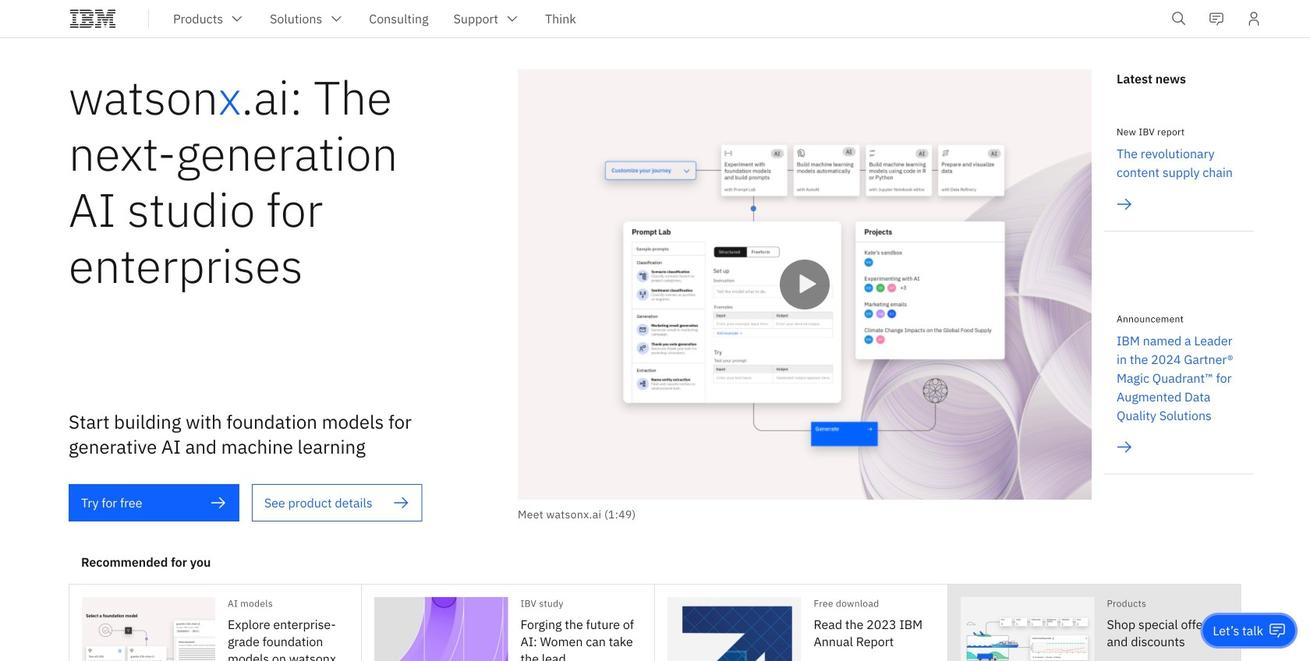 Task type: locate. For each thing, give the bounding box(es) containing it.
let's talk element
[[1214, 623, 1264, 640]]



